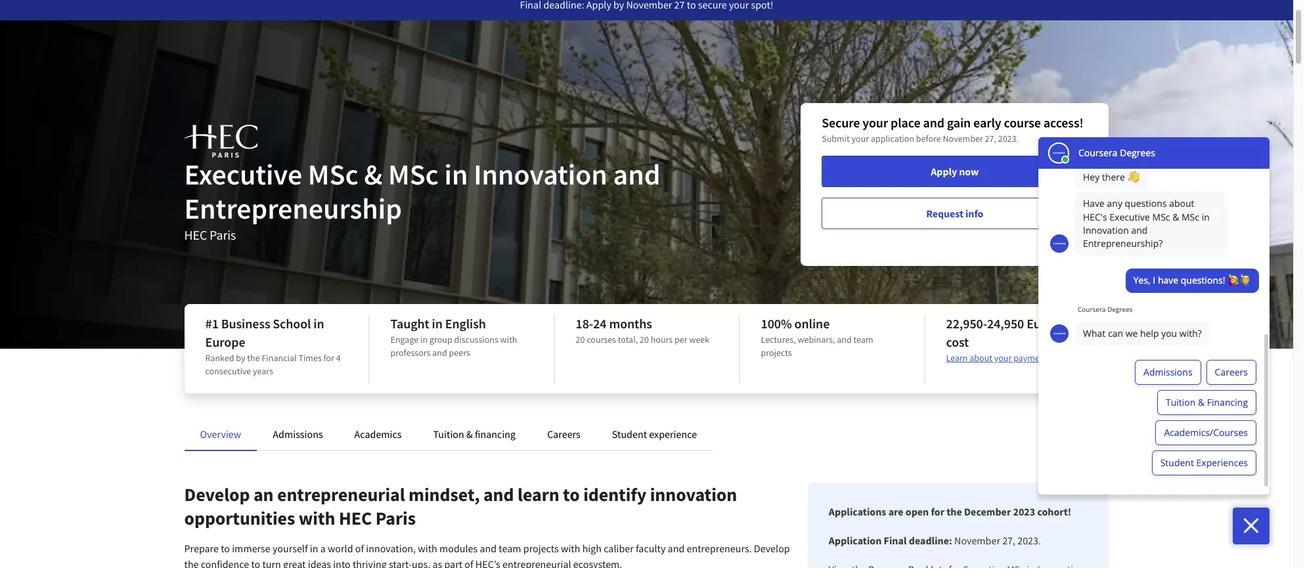 Task type: describe. For each thing, give the bounding box(es) containing it.
0 vertical spatial of
[[355, 542, 364, 555]]

a
[[320, 542, 326, 555]]

december
[[965, 505, 1011, 518]]

tuition
[[433, 428, 464, 441]]

application
[[829, 534, 882, 547]]

1 horizontal spatial &
[[467, 428, 473, 441]]

immerse
[[232, 542, 271, 555]]

applications
[[829, 505, 887, 518]]

entrepreneurial inside prepare to immerse yourself in a world of innovation, with modules and team projects with high caliber faculty and entrepreneurs. develop the confidence to turn great ideas into thriving start-ups, as part of hec's entrepreneurial ecosystem.
[[503, 558, 571, 568]]

overview
[[200, 428, 241, 441]]

academics link
[[355, 428, 402, 441]]

learn about your payment options link
[[947, 352, 1079, 364]]

identify
[[584, 483, 647, 507]]

team inside 100% online lectures, webinars, and team projects
[[854, 334, 874, 346]]

apply now button
[[822, 156, 1088, 187]]

hec inside develop an entrepreneurial mindset, and learn to identify innovation opportunities with hec paris
[[339, 507, 372, 530]]

options
[[1050, 352, 1079, 364]]

paris inside executive msc & msc in innovation and entrepreneurship hec paris
[[210, 227, 236, 243]]

experience
[[649, 428, 697, 441]]

times
[[299, 352, 322, 364]]

and inside develop an entrepreneurial mindset, and learn to identify innovation opportunities with hec paris
[[484, 483, 514, 507]]

22,950-24,950 euro total cost learn about your payment options
[[947, 315, 1082, 364]]

turn
[[262, 558, 281, 568]]

innovation,
[[366, 542, 416, 555]]

part
[[444, 558, 463, 568]]

lectures,
[[761, 334, 796, 346]]

taught
[[391, 315, 430, 332]]

careers
[[547, 428, 581, 441]]

tuition & financing link
[[433, 428, 516, 441]]

months
[[609, 315, 652, 332]]

as
[[433, 558, 442, 568]]

access!
[[1044, 114, 1084, 131]]

entrepreneurship
[[184, 191, 402, 227]]

ups,
[[412, 558, 431, 568]]

100% online lectures, webinars, and team projects
[[761, 315, 874, 359]]

in for engage
[[421, 334, 428, 346]]

application
[[871, 133, 915, 145]]

tuition & financing
[[433, 428, 516, 441]]

apply now
[[931, 165, 979, 178]]

with inside taught in english engage in group discussions with professors and peers
[[500, 334, 517, 346]]

cost
[[947, 334, 969, 350]]

hec inside executive msc & msc in innovation and entrepreneurship hec paris
[[184, 227, 207, 243]]

business
[[221, 315, 270, 332]]

great
[[283, 558, 306, 568]]

paris inside develop an entrepreneurial mindset, and learn to identify innovation opportunities with hec paris
[[376, 507, 416, 530]]

caliber
[[604, 542, 634, 555]]

applications are open for the december 2023 cohort!
[[829, 505, 1072, 518]]

week
[[690, 334, 710, 346]]

innovation
[[650, 483, 737, 507]]

an
[[254, 483, 274, 507]]

confidence
[[201, 558, 249, 568]]

admissions link
[[273, 428, 323, 441]]

student
[[612, 428, 647, 441]]

submit
[[822, 133, 850, 145]]

1 horizontal spatial for
[[931, 505, 945, 518]]

final
[[884, 534, 907, 547]]

student experience
[[612, 428, 697, 441]]

with up ups,
[[418, 542, 438, 555]]

modules
[[440, 542, 478, 555]]

europe
[[205, 334, 245, 350]]

place
[[891, 114, 921, 131]]

professors
[[391, 347, 431, 359]]

start-
[[389, 558, 412, 568]]

18-
[[576, 315, 593, 332]]

webinars,
[[798, 334, 836, 346]]

courses
[[587, 334, 616, 346]]

22,950-
[[947, 315, 988, 332]]

yourself
[[273, 542, 308, 555]]

november inside 'secure your place and gain early course access! submit your application before november 27, 2023.'
[[943, 133, 983, 145]]

the inside prepare to immerse yourself in a world of innovation, with modules and team projects with high caliber faculty and entrepreneurs. develop the confidence to turn great ideas into thriving start-ups, as part of hec's entrepreneurial ecosystem.
[[184, 558, 199, 568]]

thriving
[[353, 558, 387, 568]]

prepare
[[184, 542, 219, 555]]

27, inside 'secure your place and gain early course access! submit your application before november 27, 2023.'
[[985, 133, 997, 145]]

2023
[[1014, 505, 1036, 518]]

2023. inside 'secure your place and gain early course access! submit your application before november 27, 2023.'
[[999, 133, 1019, 145]]

your inside 22,950-24,950 euro total cost learn about your payment options
[[995, 352, 1012, 364]]

projects inside prepare to immerse yourself in a world of innovation, with modules and team projects with high caliber faculty and entrepreneurs. develop the confidence to turn great ideas into thriving start-ups, as part of hec's entrepreneurial ecosystem.
[[524, 542, 559, 555]]

taught in english engage in group discussions with professors and peers
[[391, 315, 517, 359]]

4
[[336, 352, 341, 364]]

1 vertical spatial your
[[852, 133, 869, 145]]

peers
[[449, 347, 470, 359]]

mindset,
[[409, 483, 480, 507]]

and inside taught in english engage in group discussions with professors and peers
[[433, 347, 447, 359]]

info
[[966, 207, 984, 220]]

100%
[[761, 315, 792, 332]]

years
[[253, 365, 273, 377]]

engage
[[391, 334, 419, 346]]

ideas
[[308, 558, 331, 568]]

1 horizontal spatial 27,
[[1003, 534, 1016, 547]]

#1
[[205, 315, 219, 332]]

total,
[[618, 334, 638, 346]]

secure
[[822, 114, 860, 131]]

2 msc from the left
[[388, 156, 439, 193]]

group
[[430, 334, 453, 346]]

and inside executive msc & msc in innovation and entrepreneurship hec paris
[[613, 156, 661, 193]]

1 vertical spatial the
[[947, 505, 963, 518]]

hours
[[651, 334, 673, 346]]



Task type: vqa. For each thing, say whether or not it's contained in the screenshot.
'video'
no



Task type: locate. For each thing, give the bounding box(es) containing it.
1 vertical spatial projects
[[524, 542, 559, 555]]

0 horizontal spatial paris
[[210, 227, 236, 243]]

1 20 from the left
[[576, 334, 585, 346]]

0 horizontal spatial to
[[221, 542, 230, 555]]

1 vertical spatial develop
[[754, 542, 790, 555]]

paris down "executive"
[[210, 227, 236, 243]]

consecutive
[[205, 365, 251, 377]]

1 horizontal spatial entrepreneurial
[[503, 558, 571, 568]]

2023. down course
[[999, 133, 1019, 145]]

request
[[927, 207, 964, 220]]

0 vertical spatial to
[[563, 483, 580, 507]]

in inside executive msc & msc in innovation and entrepreneurship hec paris
[[445, 156, 468, 193]]

opportunities
[[184, 507, 295, 530]]

1 horizontal spatial the
[[247, 352, 260, 364]]

secure your place and gain early course access! submit your application before november 27, 2023.
[[822, 114, 1084, 145]]

for right open at bottom right
[[931, 505, 945, 518]]

the right "by" in the left of the page
[[247, 352, 260, 364]]

2 vertical spatial your
[[995, 352, 1012, 364]]

0 vertical spatial the
[[247, 352, 260, 364]]

1 horizontal spatial to
[[251, 558, 260, 568]]

hec's
[[476, 558, 501, 568]]

2 horizontal spatial to
[[563, 483, 580, 507]]

cohort!
[[1038, 505, 1072, 518]]

0 vertical spatial your
[[863, 114, 889, 131]]

1 horizontal spatial team
[[854, 334, 874, 346]]

develop inside develop an entrepreneurial mindset, and learn to identify innovation opportunities with hec paris
[[184, 483, 250, 507]]

entrepreneurial right hec's
[[503, 558, 571, 568]]

0 horizontal spatial msc
[[308, 156, 359, 193]]

per
[[675, 334, 688, 346]]

1 horizontal spatial develop
[[754, 542, 790, 555]]

1 vertical spatial to
[[221, 542, 230, 555]]

paris up "innovation,"
[[376, 507, 416, 530]]

0 horizontal spatial 27,
[[985, 133, 997, 145]]

1 vertical spatial for
[[931, 505, 945, 518]]

entrepreneurial up 'world'
[[277, 483, 405, 507]]

the left 'december'
[[947, 505, 963, 518]]

student experience link
[[612, 428, 697, 441]]

ecosystem.
[[574, 558, 622, 568]]

1 vertical spatial hec
[[339, 507, 372, 530]]

online
[[795, 315, 830, 332]]

admissions
[[273, 428, 323, 441]]

1 horizontal spatial msc
[[388, 156, 439, 193]]

total
[[1056, 315, 1082, 332]]

1 msc from the left
[[308, 156, 359, 193]]

november down gain
[[943, 133, 983, 145]]

of right part
[[465, 558, 474, 568]]

0 vertical spatial 2023.
[[999, 133, 1019, 145]]

deadline:
[[909, 534, 953, 547]]

of up thriving
[[355, 542, 364, 555]]

request info button
[[822, 198, 1088, 229]]

1 vertical spatial paris
[[376, 507, 416, 530]]

overview link
[[200, 428, 241, 441]]

2023.
[[999, 133, 1019, 145], [1018, 534, 1042, 547]]

for left 4
[[324, 352, 334, 364]]

academics
[[355, 428, 402, 441]]

1 vertical spatial november
[[955, 534, 1001, 547]]

develop
[[184, 483, 250, 507], [754, 542, 790, 555]]

the
[[247, 352, 260, 364], [947, 505, 963, 518], [184, 558, 199, 568]]

the down prepare
[[184, 558, 199, 568]]

27, down early
[[985, 133, 997, 145]]

projects inside 100% online lectures, webinars, and team projects
[[761, 347, 792, 359]]

2 horizontal spatial the
[[947, 505, 963, 518]]

into
[[333, 558, 351, 568]]

before
[[917, 133, 941, 145]]

1 vertical spatial of
[[465, 558, 474, 568]]

0 horizontal spatial 20
[[576, 334, 585, 346]]

0 vertical spatial paris
[[210, 227, 236, 243]]

to up confidence
[[221, 542, 230, 555]]

0 vertical spatial hec
[[184, 227, 207, 243]]

&
[[364, 156, 383, 193], [467, 428, 473, 441]]

24
[[593, 315, 607, 332]]

world
[[328, 542, 353, 555]]

2 20 from the left
[[640, 334, 649, 346]]

0 horizontal spatial for
[[324, 352, 334, 364]]

with left high
[[561, 542, 581, 555]]

the inside "#1 business school in europe ranked by the financial times for 4 consecutive years"
[[247, 352, 260, 364]]

18-24 months 20 courses total, 20 hours per week
[[576, 315, 710, 346]]

1 vertical spatial 27,
[[1003, 534, 1016, 547]]

0 vertical spatial entrepreneurial
[[277, 483, 405, 507]]

your right about
[[995, 352, 1012, 364]]

english
[[445, 315, 486, 332]]

learn
[[947, 352, 968, 364]]

by
[[236, 352, 245, 364]]

financing
[[475, 428, 516, 441]]

discussions
[[454, 334, 499, 346]]

hec paris logo image
[[184, 125, 257, 158]]

with
[[500, 334, 517, 346], [299, 507, 335, 530], [418, 542, 438, 555], [561, 542, 581, 555]]

0 horizontal spatial entrepreneurial
[[277, 483, 405, 507]]

develop left "an"
[[184, 483, 250, 507]]

0 vertical spatial november
[[943, 133, 983, 145]]

in inside prepare to immerse yourself in a world of innovation, with modules and team projects with high caliber faculty and entrepreneurs. develop the confidence to turn great ideas into thriving start-ups, as part of hec's entrepreneurial ecosystem.
[[310, 542, 318, 555]]

payment
[[1014, 352, 1048, 364]]

and inside 100% online lectures, webinars, and team projects
[[837, 334, 852, 346]]

develop inside prepare to immerse yourself in a world of innovation, with modules and team projects with high caliber faculty and entrepreneurs. develop the confidence to turn great ideas into thriving start-ups, as part of hec's entrepreneurial ecosystem.
[[754, 542, 790, 555]]

0 horizontal spatial hec
[[184, 227, 207, 243]]

now
[[960, 165, 979, 178]]

executive
[[184, 156, 302, 193]]

your
[[863, 114, 889, 131], [852, 133, 869, 145], [995, 352, 1012, 364]]

in for msc
[[445, 156, 468, 193]]

0 horizontal spatial develop
[[184, 483, 250, 507]]

to right learn on the bottom left of page
[[563, 483, 580, 507]]

#1 business school in europe ranked by the financial times for 4 consecutive years
[[205, 315, 341, 377]]

learn
[[518, 483, 560, 507]]

0 vertical spatial 27,
[[985, 133, 997, 145]]

team right webinars,
[[854, 334, 874, 346]]

with up a
[[299, 507, 335, 530]]

in inside "#1 business school in europe ranked by the financial times for 4 consecutive years"
[[314, 315, 324, 332]]

1 vertical spatial 2023.
[[1018, 534, 1042, 547]]

projects left high
[[524, 542, 559, 555]]

projects down "lectures,"
[[761, 347, 792, 359]]

2 vertical spatial to
[[251, 558, 260, 568]]

for
[[324, 352, 334, 364], [931, 505, 945, 518]]

gain
[[947, 114, 971, 131]]

november down 'december'
[[955, 534, 1001, 547]]

november
[[943, 133, 983, 145], [955, 534, 1001, 547]]

request info
[[927, 207, 984, 220]]

1 vertical spatial entrepreneurial
[[503, 558, 571, 568]]

1 horizontal spatial 20
[[640, 334, 649, 346]]

financial
[[262, 352, 297, 364]]

0 vertical spatial projects
[[761, 347, 792, 359]]

to inside develop an entrepreneurial mindset, and learn to identify innovation opportunities with hec paris
[[563, 483, 580, 507]]

with inside develop an entrepreneurial mindset, and learn to identify innovation opportunities with hec paris
[[299, 507, 335, 530]]

0 vertical spatial team
[[854, 334, 874, 346]]

team inside prepare to immerse yourself in a world of innovation, with modules and team projects with high caliber faculty and entrepreneurs. develop the confidence to turn great ideas into thriving start-ups, as part of hec's entrepreneurial ecosystem.
[[499, 542, 521, 555]]

1 horizontal spatial projects
[[761, 347, 792, 359]]

0 horizontal spatial of
[[355, 542, 364, 555]]

20 down 18-
[[576, 334, 585, 346]]

to down immerse
[[251, 558, 260, 568]]

are
[[889, 505, 904, 518]]

ranked
[[205, 352, 234, 364]]

paris
[[210, 227, 236, 243], [376, 507, 416, 530]]

your up application
[[863, 114, 889, 131]]

team
[[854, 334, 874, 346], [499, 542, 521, 555]]

careers link
[[547, 428, 581, 441]]

with right discussions
[[500, 334, 517, 346]]

1 vertical spatial &
[[467, 428, 473, 441]]

develop right entrepreneurs.
[[754, 542, 790, 555]]

2 vertical spatial the
[[184, 558, 199, 568]]

to
[[563, 483, 580, 507], [221, 542, 230, 555], [251, 558, 260, 568]]

application final deadline: november 27, 2023.
[[829, 534, 1042, 547]]

0 vertical spatial develop
[[184, 483, 250, 507]]

0 horizontal spatial team
[[499, 542, 521, 555]]

0 horizontal spatial projects
[[524, 542, 559, 555]]

apply
[[931, 165, 958, 178]]

in for yourself
[[310, 542, 318, 555]]

& inside executive msc & msc in innovation and entrepreneurship hec paris
[[364, 156, 383, 193]]

20 right total,
[[640, 334, 649, 346]]

and inside 'secure your place and gain early course access! submit your application before november 27, 2023.'
[[924, 114, 945, 131]]

1 horizontal spatial paris
[[376, 507, 416, 530]]

24,950
[[988, 315, 1025, 332]]

1 horizontal spatial of
[[465, 558, 474, 568]]

entrepreneurial inside develop an entrepreneurial mindset, and learn to identify innovation opportunities with hec paris
[[277, 483, 405, 507]]

0 vertical spatial &
[[364, 156, 383, 193]]

school
[[273, 315, 311, 332]]

develop an entrepreneurial mindset, and learn to identify innovation opportunities with hec paris
[[184, 483, 737, 530]]

for inside "#1 business school in europe ranked by the financial times for 4 consecutive years"
[[324, 352, 334, 364]]

about
[[970, 352, 993, 364]]

team up hec's
[[499, 542, 521, 555]]

0 vertical spatial for
[[324, 352, 334, 364]]

0 horizontal spatial &
[[364, 156, 383, 193]]

0 horizontal spatial the
[[184, 558, 199, 568]]

entrepreneurs.
[[687, 542, 752, 555]]

euro
[[1027, 315, 1053, 332]]

27, down 2023
[[1003, 534, 1016, 547]]

1 vertical spatial team
[[499, 542, 521, 555]]

2023. down 2023
[[1018, 534, 1042, 547]]

your right submit
[[852, 133, 869, 145]]

1 horizontal spatial hec
[[339, 507, 372, 530]]

of
[[355, 542, 364, 555], [465, 558, 474, 568]]

hec
[[184, 227, 207, 243], [339, 507, 372, 530]]



